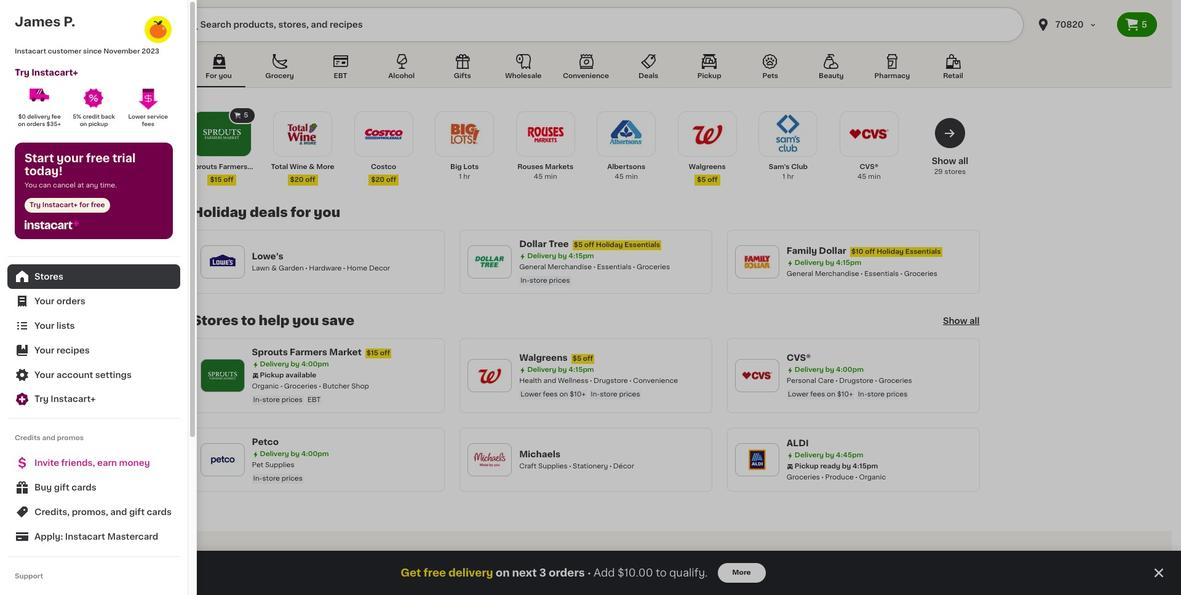 Task type: locate. For each thing, give the bounding box(es) containing it.
ebt button
[[314, 52, 367, 87]]

on down wellness
[[559, 391, 568, 398]]

personal
[[787, 378, 816, 384]]

$15
[[210, 177, 222, 183], [366, 350, 378, 357]]

you right "for"
[[219, 73, 232, 79]]

4:00pm for petco
[[301, 451, 329, 458]]

stores inside "link"
[[34, 273, 63, 281]]

you
[[219, 73, 232, 79], [314, 206, 340, 219], [292, 314, 319, 327]]

try down you on the left of the page
[[30, 202, 41, 209]]

holiday left the deals
[[192, 206, 247, 219]]

market
[[249, 164, 274, 170], [329, 348, 362, 357]]

2 horizontal spatial and
[[543, 378, 556, 384]]

convenience inside button
[[563, 73, 609, 79]]

instacart down promos,
[[65, 533, 105, 541]]

available
[[285, 372, 316, 379]]

lower fees on $10+ in-store prices for wellness
[[521, 391, 640, 398]]

hardware
[[309, 265, 342, 272]]

try instacart+ for free
[[30, 202, 105, 209]]

5%
[[73, 114, 81, 119]]

min inside albertsons 45 min
[[625, 173, 638, 180]]

1 vertical spatial sprouts farmers market $15 off
[[252, 348, 390, 357]]

1 horizontal spatial $15
[[366, 350, 378, 357]]

settings
[[95, 371, 132, 380]]

personal care drugstore groceries
[[787, 378, 912, 384]]

2 your from the top
[[34, 322, 54, 330]]

1 drugstore from the left
[[594, 378, 628, 384]]

45 inside albertsons 45 min
[[615, 173, 624, 180]]

farmers left total
[[219, 164, 247, 170]]

sprouts farmers market $15 off
[[190, 164, 274, 183], [252, 348, 390, 357]]

1 horizontal spatial holiday
[[596, 242, 623, 249]]

show inside show all popup button
[[943, 317, 967, 325]]

2 horizontal spatial 45
[[857, 173, 866, 180]]

by down tree
[[558, 253, 567, 260]]

store
[[530, 277, 547, 284], [600, 391, 617, 398], [867, 391, 885, 398], [262, 397, 280, 404], [262, 476, 280, 482]]

tab panel
[[186, 107, 986, 492]]

stores up your orders
[[34, 273, 63, 281]]

0 vertical spatial try
[[15, 68, 29, 77]]

1 vertical spatial try
[[30, 202, 41, 209]]

& inside total wine & more $20 off
[[309, 164, 315, 170]]

cards up mastercard
[[147, 508, 172, 517]]

orders up the lists
[[57, 297, 85, 306]]

1 horizontal spatial to
[[656, 568, 667, 578]]

0 horizontal spatial drugstore
[[594, 378, 628, 384]]

0 vertical spatial walgreens
[[689, 164, 726, 170]]

4:00pm up "available"
[[301, 361, 329, 368]]

you for stores to help you save
[[292, 314, 319, 327]]

3 min from the left
[[868, 173, 881, 180]]

pickup inside pickup button
[[697, 73, 721, 79]]

credits and promos element
[[7, 451, 180, 549]]

0 vertical spatial pickup
[[697, 73, 721, 79]]

fees down care
[[810, 391, 825, 398]]

more right "qualify."
[[732, 570, 751, 576]]

credits, promos, and gift cards link
[[7, 500, 180, 525]]

your left the lists
[[34, 322, 54, 330]]

0 vertical spatial in-store prices
[[521, 277, 570, 284]]

45 for albertsons 45 min
[[615, 173, 624, 180]]

& right lawn
[[271, 265, 277, 272]]

try for you can cancel at any time.
[[30, 202, 41, 209]]

$10+ down wellness
[[570, 391, 586, 398]]

all inside popup button
[[969, 317, 980, 325]]

apply:
[[34, 533, 63, 541]]

all
[[958, 157, 968, 165], [969, 317, 980, 325]]

0 horizontal spatial min
[[545, 173, 557, 180]]

show all button
[[943, 315, 980, 327]]

0 horizontal spatial &
[[271, 265, 277, 272]]

by up wellness
[[558, 367, 567, 373]]

recipes
[[57, 346, 90, 355]]

3 your from the top
[[34, 346, 54, 355]]

try instacart+ image
[[15, 392, 30, 407]]

fees down service on the left top of the page
[[142, 121, 154, 127]]

lower down personal
[[788, 391, 809, 398]]

4:00pm down in-store prices ebt
[[301, 451, 329, 458]]

lower inside lower service fees
[[128, 114, 146, 119]]

1 vertical spatial pickup
[[260, 372, 284, 379]]

ebt down organic groceries butcher shop
[[308, 397, 321, 404]]

instacart customer since november 2023
[[15, 48, 159, 55]]

pickup for pickup available
[[260, 372, 284, 379]]

0 vertical spatial you
[[219, 73, 232, 79]]

hr down lots
[[463, 173, 470, 180]]

1 inside the 'sam's club 1 hr'
[[783, 173, 785, 180]]

shop categories tab list
[[192, 52, 980, 87]]

0 vertical spatial $15
[[210, 177, 222, 183]]

invite
[[34, 459, 59, 468]]

your inside your account settings link
[[34, 371, 54, 380]]

0 vertical spatial free
[[86, 153, 110, 164]]

for for you
[[291, 206, 311, 219]]

1 vertical spatial walgreens $5 off
[[519, 354, 593, 362]]

1 hr from the left
[[463, 173, 470, 180]]

45
[[534, 173, 543, 180], [615, 173, 624, 180], [857, 173, 866, 180]]

club
[[791, 164, 808, 170]]

0 horizontal spatial delivery
[[27, 114, 50, 119]]

1 horizontal spatial lower fees on $10+ in-store prices
[[788, 391, 908, 398]]

your inside your recipes "link"
[[34, 346, 54, 355]]

try instacart+ inside try instacart+ link
[[34, 395, 96, 404]]

2 $20 from the left
[[371, 177, 385, 183]]

1 horizontal spatial min
[[625, 173, 638, 180]]

deals button
[[622, 52, 675, 87]]

try right try instacart+ icon
[[34, 395, 49, 404]]

$10
[[851, 249, 863, 255]]

1 vertical spatial $5
[[574, 242, 583, 249]]

merchandise down tree
[[548, 264, 592, 271]]

1 vertical spatial show
[[943, 317, 967, 325]]

more right wine
[[316, 164, 334, 170]]

sprouts inside sprouts farmers market $15 off
[[190, 164, 217, 170]]

organic down pickup available
[[252, 383, 279, 390]]

$20 down costco
[[371, 177, 385, 183]]

$5 inside dollar tree $5 off holiday essentials
[[574, 242, 583, 249]]

cvs® inside cvs® 45 min
[[860, 164, 879, 170]]

try instacart+ down customer on the top of page
[[15, 68, 78, 77]]

lower fees on $10+ in-store prices for drugstore
[[788, 391, 908, 398]]

instacart down james
[[15, 48, 46, 55]]

supplies down michaels
[[538, 463, 568, 470]]

4:00pm
[[301, 361, 329, 368], [836, 367, 864, 373], [301, 451, 329, 458]]

delivery by 4:00pm up pickup available
[[260, 361, 329, 368]]

1 inside big lots 1 hr
[[459, 173, 462, 180]]

general
[[519, 264, 546, 271], [787, 271, 813, 277]]

your down your lists
[[34, 346, 54, 355]]

1 vertical spatial 5
[[244, 112, 248, 119]]

$10+ down personal care drugstore groceries
[[837, 391, 853, 398]]

1 vertical spatial stores
[[192, 314, 238, 327]]

1 horizontal spatial gift
[[129, 508, 145, 517]]

0 horizontal spatial walgreens $5 off
[[519, 354, 593, 362]]

2023
[[142, 48, 159, 55]]

delivery by 4:15pm for dollar
[[795, 260, 861, 266]]

craft
[[519, 463, 537, 470]]

0 horizontal spatial 45
[[534, 173, 543, 180]]

min
[[545, 173, 557, 180], [625, 173, 638, 180], [868, 173, 881, 180]]

delivery by 4:15pm down tree
[[527, 253, 594, 260]]

2 min from the left
[[625, 173, 638, 180]]

holiday right $10 at the right top of the page
[[877, 249, 904, 255]]

drugstore right care
[[839, 378, 874, 384]]

delivery by 4:15pm for $5
[[527, 367, 594, 373]]

0 horizontal spatial 1
[[459, 173, 462, 180]]

2 $10+ from the left
[[837, 391, 853, 398]]

1 down sam's
[[783, 173, 785, 180]]

general merchandise essentials groceries down dollar tree $5 off holiday essentials
[[519, 264, 670, 271]]

1 horizontal spatial merchandise
[[815, 271, 859, 277]]

and for credits
[[42, 435, 55, 442]]

1 $20 from the left
[[290, 177, 304, 183]]

more button
[[718, 563, 766, 583]]

organic groceries butcher shop
[[252, 383, 369, 390]]

2 1 from the left
[[783, 173, 785, 180]]

show all 29 stores
[[932, 157, 968, 175]]

gifts
[[454, 73, 471, 79]]

1 horizontal spatial cards
[[147, 508, 172, 517]]

0 horizontal spatial convenience
[[563, 73, 609, 79]]

1 vertical spatial more
[[732, 570, 751, 576]]

your for your lists
[[34, 322, 54, 330]]

try
[[15, 68, 29, 77], [30, 202, 41, 209], [34, 395, 49, 404]]

stores
[[945, 169, 966, 175]]

for down "at"
[[79, 202, 89, 209]]

4:45pm
[[836, 452, 863, 459]]

dollar left tree
[[519, 240, 547, 249]]

2 hr from the left
[[787, 173, 794, 180]]

1 horizontal spatial instacart
[[65, 533, 105, 541]]

lower
[[128, 114, 146, 119], [521, 391, 541, 398], [788, 391, 809, 398]]

0 vertical spatial delivery
[[27, 114, 50, 119]]

home
[[347, 265, 367, 272]]

supplies inside michaels craft supplies stationery décor
[[538, 463, 568, 470]]

4 your from the top
[[34, 371, 54, 380]]

sam's
[[769, 164, 790, 170]]

1 horizontal spatial for
[[291, 206, 311, 219]]

to left help
[[241, 314, 256, 327]]

credits
[[15, 435, 41, 442]]

market inside sprouts farmers market $15 off
[[249, 164, 274, 170]]

customer
[[48, 48, 81, 55]]

fee
[[51, 114, 61, 119]]

you right help
[[292, 314, 319, 327]]

3 45 from the left
[[857, 173, 866, 180]]

1 vertical spatial and
[[42, 435, 55, 442]]

fees down health and wellness drugstore convenience
[[543, 391, 558, 398]]

your account settings
[[34, 371, 132, 380]]

in-store prices ebt
[[253, 397, 321, 404]]

fees inside lower service fees
[[142, 121, 154, 127]]

instacart+ down customer on the top of page
[[31, 68, 78, 77]]

delivery by 4:00pm up pet supplies
[[260, 451, 329, 458]]

instacart+ for instacart customer since november 2023
[[31, 68, 78, 77]]

holiday deals for you
[[192, 206, 340, 219]]

for inside tab panel
[[291, 206, 311, 219]]

show all
[[943, 317, 980, 325]]

your inside your lists link
[[34, 322, 54, 330]]

groceries
[[637, 264, 670, 271], [904, 271, 937, 277], [879, 378, 912, 384], [284, 383, 317, 390], [787, 474, 820, 481]]

farmers up "available"
[[290, 348, 327, 357]]

general merchandise essentials groceries down $10 at the right top of the page
[[787, 271, 937, 277]]

2 horizontal spatial holiday
[[877, 249, 904, 255]]

4:15pm
[[569, 253, 594, 260], [836, 260, 861, 266], [569, 367, 594, 373], [853, 463, 878, 470]]

45 inside cvs® 45 min
[[857, 173, 866, 180]]

2 vertical spatial orders
[[549, 568, 585, 578]]

invite friends, earn money link
[[7, 451, 180, 476]]

2 vertical spatial $5
[[573, 356, 581, 362]]

hr inside the 'sam's club 1 hr'
[[787, 173, 794, 180]]

min inside cvs® 45 min
[[868, 173, 881, 180]]

lower down health
[[521, 391, 541, 398]]

1
[[459, 173, 462, 180], [783, 173, 785, 180]]

pickup right deals
[[697, 73, 721, 79]]

lower fees on $10+ in-store prices down wellness
[[521, 391, 640, 398]]

drugstore right wellness
[[594, 378, 628, 384]]

gift right buy on the bottom of page
[[54, 484, 69, 492]]

0 vertical spatial convenience
[[563, 73, 609, 79]]

1 vertical spatial instacart
[[65, 533, 105, 541]]

orders
[[27, 121, 45, 127], [57, 297, 85, 306], [549, 568, 585, 578]]

show inside show all 29 stores
[[932, 157, 956, 165]]

stores for stores to help you save
[[192, 314, 238, 327]]

0 horizontal spatial orders
[[27, 121, 45, 127]]

4:00pm up personal care drugstore groceries
[[836, 367, 864, 373]]

& for lowe's
[[271, 265, 277, 272]]

delivery left next
[[448, 568, 493, 578]]

0 vertical spatial organic
[[252, 383, 279, 390]]

0 vertical spatial instacart
[[15, 48, 46, 55]]

on inside $0 delivery fee on orders $35+
[[18, 121, 25, 127]]

delivery up pickup available
[[260, 361, 289, 368]]

for right the deals
[[291, 206, 311, 219]]

1 horizontal spatial convenience
[[633, 378, 678, 384]]

1 vertical spatial instacart+
[[42, 202, 78, 209]]

1 vertical spatial market
[[329, 348, 362, 357]]

min for albertsons 45 min
[[625, 173, 638, 180]]

delivery by 4:00pm up care
[[795, 367, 864, 373]]

2 45 from the left
[[615, 173, 624, 180]]

1 your from the top
[[34, 297, 54, 306]]

1 for big
[[459, 173, 462, 180]]

4:15pm down 4:45pm
[[853, 463, 878, 470]]

4:15pm down $10 at the right top of the page
[[836, 260, 861, 266]]

cvs® 45 min
[[857, 164, 881, 180]]

0 horizontal spatial ebt
[[308, 397, 321, 404]]

you inside for you button
[[219, 73, 232, 79]]

0 horizontal spatial pickup
[[260, 372, 284, 379]]

trial
[[112, 153, 136, 164]]

by down 4:45pm
[[842, 463, 851, 470]]

1 lower fees on $10+ in-store prices from the left
[[521, 391, 640, 398]]

lower for health
[[521, 391, 541, 398]]

$20 down wine
[[290, 177, 304, 183]]

instacart+ down account
[[51, 395, 96, 404]]

market left wine
[[249, 164, 274, 170]]

1 horizontal spatial more
[[732, 570, 751, 576]]

michaels
[[519, 450, 560, 459]]

holiday inside dollar tree $5 off holiday essentials
[[596, 242, 623, 249]]

1 horizontal spatial cvs®
[[860, 164, 879, 170]]

delivery by 4:15pm down family
[[795, 260, 861, 266]]

2 horizontal spatial pickup
[[795, 463, 819, 470]]

drugstore
[[594, 378, 628, 384], [839, 378, 874, 384]]

0 vertical spatial 5
[[1142, 20, 1147, 29]]

2 vertical spatial try
[[34, 395, 49, 404]]

instacart+ for you can cancel at any time.
[[42, 202, 78, 209]]

show for show all 29 stores
[[932, 157, 956, 165]]

show
[[932, 157, 956, 165], [943, 317, 967, 325]]

and up mastercard
[[110, 508, 127, 517]]

1 $10+ from the left
[[570, 391, 586, 398]]

your down your recipes on the bottom
[[34, 371, 54, 380]]

in-store prices down pet supplies
[[253, 476, 303, 482]]

your account settings link
[[7, 363, 180, 388]]

sprouts farmers market $15 off up "available"
[[252, 348, 390, 357]]

any
[[86, 182, 98, 189]]

0 vertical spatial try instacart+
[[15, 68, 78, 77]]

and
[[543, 378, 556, 384], [42, 435, 55, 442], [110, 508, 127, 517]]

back
[[101, 114, 115, 119]]

1 vertical spatial cvs®
[[787, 354, 811, 362]]

on inside get free delivery on next 3 orders • add $10.00 to qualify.
[[496, 568, 510, 578]]

your inside your orders link
[[34, 297, 54, 306]]

0 horizontal spatial walgreens
[[519, 354, 568, 362]]

merchandise
[[548, 264, 592, 271], [815, 271, 859, 277]]

1 horizontal spatial stores
[[192, 314, 238, 327]]

orders inside get free delivery on next 3 orders • add $10.00 to qualify.
[[549, 568, 585, 578]]

on inside 5% credit back on pickup
[[80, 121, 87, 127]]

0 horizontal spatial sprouts
[[190, 164, 217, 170]]

1 45 from the left
[[534, 173, 543, 180]]

cards down friends, on the bottom left of the page
[[72, 484, 96, 492]]

1 horizontal spatial 1
[[783, 173, 785, 180]]

$10.00
[[618, 568, 653, 578]]

min inside the rouses markets 45 min
[[545, 173, 557, 180]]

time.
[[100, 182, 117, 189]]

& inside "lowe's lawn & garden hardware home decor"
[[271, 265, 277, 272]]

1 min from the left
[[545, 173, 557, 180]]

delivery right $0
[[27, 114, 50, 119]]

pickup
[[697, 73, 721, 79], [260, 372, 284, 379], [795, 463, 819, 470]]

1 vertical spatial you
[[314, 206, 340, 219]]

0 vertical spatial to
[[241, 314, 256, 327]]

family
[[787, 247, 817, 255]]

0 horizontal spatial cards
[[72, 484, 96, 492]]

to
[[241, 314, 256, 327], [656, 568, 667, 578]]

hr down the club
[[787, 173, 794, 180]]

0 horizontal spatial market
[[249, 164, 274, 170]]

0 vertical spatial more
[[316, 164, 334, 170]]

1 for sam's
[[783, 173, 785, 180]]

pharmacy
[[874, 73, 910, 79]]

2 lower fees on $10+ in-store prices from the left
[[788, 391, 908, 398]]

on down care
[[827, 391, 835, 398]]

0 vertical spatial stores
[[34, 273, 63, 281]]

1 vertical spatial orders
[[57, 297, 85, 306]]

you for holiday deals for you
[[314, 206, 340, 219]]

convenience
[[563, 73, 609, 79], [633, 378, 678, 384]]

1 horizontal spatial 45
[[615, 173, 624, 180]]

$15 up shop
[[366, 350, 378, 357]]

since
[[83, 48, 102, 55]]

delivery up pet supplies
[[260, 451, 289, 458]]

0 vertical spatial market
[[249, 164, 274, 170]]

free left trial
[[86, 153, 110, 164]]

prices down organic groceries butcher shop
[[282, 397, 303, 404]]

beauty button
[[805, 52, 858, 87]]

off inside total wine & more $20 off
[[305, 177, 315, 183]]

0 vertical spatial orders
[[27, 121, 45, 127]]

your lists link
[[7, 314, 180, 338]]

1 horizontal spatial delivery
[[448, 568, 493, 578]]

and right credits
[[42, 435, 55, 442]]

delivery up personal
[[795, 367, 824, 373]]

dollar tree $5 off holiday essentials
[[519, 240, 660, 249]]

1 horizontal spatial fees
[[543, 391, 558, 398]]

0 horizontal spatial lower fees on $10+ in-store prices
[[521, 391, 640, 398]]

0 vertical spatial show
[[932, 157, 956, 165]]

essentials inside family dollar $10 off holiday essentials
[[905, 249, 941, 255]]

1 horizontal spatial organic
[[859, 474, 886, 481]]

get free delivery on next 3 orders • add $10.00 to qualify.
[[401, 568, 708, 578]]

1 vertical spatial convenience
[[633, 378, 678, 384]]

in-store prices down tree
[[521, 277, 570, 284]]

try instacart+ down account
[[34, 395, 96, 404]]

lowe's lawn & garden hardware home decor
[[252, 252, 390, 272]]

p.
[[64, 15, 75, 28]]

0 horizontal spatial merchandise
[[548, 264, 592, 271]]

total wine & more $20 off
[[271, 164, 334, 183]]

by up the ready
[[825, 452, 834, 459]]

0 vertical spatial $5
[[697, 177, 706, 183]]

try for instacart customer since november 2023
[[15, 68, 29, 77]]

1 1 from the left
[[459, 173, 462, 180]]

1 horizontal spatial general
[[787, 271, 813, 277]]

2 vertical spatial free
[[423, 568, 446, 578]]

delivery by 4:15pm for tree
[[527, 253, 594, 260]]

1 horizontal spatial 5
[[1142, 20, 1147, 29]]

more inside total wine & more $20 off
[[316, 164, 334, 170]]

1 vertical spatial in-store prices
[[253, 476, 303, 482]]

to right '$10.00'
[[656, 568, 667, 578]]

1 vertical spatial sprouts
[[252, 348, 288, 357]]

gift up mastercard
[[129, 508, 145, 517]]

0 horizontal spatial general merchandise essentials groceries
[[519, 264, 670, 271]]

1 horizontal spatial in-store prices
[[521, 277, 570, 284]]

off
[[223, 177, 234, 183], [305, 177, 315, 183], [386, 177, 396, 183], [708, 177, 718, 183], [584, 242, 594, 249], [865, 249, 875, 255], [380, 350, 390, 357], [583, 356, 593, 362]]

0 vertical spatial instacart+
[[31, 68, 78, 77]]

more
[[316, 164, 334, 170], [732, 570, 751, 576]]

5
[[1142, 20, 1147, 29], [244, 112, 248, 119]]

hr inside big lots 1 hr
[[463, 173, 470, 180]]

pickup up in-store prices ebt
[[260, 372, 284, 379]]

holiday inside family dollar $10 off holiday essentials
[[877, 249, 904, 255]]

dollar left $10 at the right top of the page
[[819, 247, 846, 255]]

on down $0
[[18, 121, 25, 127]]

delivery by 4:00pm
[[260, 361, 329, 368], [795, 367, 864, 373], [260, 451, 329, 458]]

2 horizontal spatial orders
[[549, 568, 585, 578]]

tab panel containing holiday deals for you
[[186, 107, 986, 492]]

gift
[[54, 484, 69, 492], [129, 508, 145, 517]]

free
[[86, 153, 110, 164], [91, 202, 105, 209], [423, 568, 446, 578]]

more inside more button
[[732, 570, 751, 576]]

lower for personal
[[788, 391, 809, 398]]

4:15pm up wellness
[[569, 367, 594, 373]]

care
[[818, 378, 834, 384]]

4:15pm down dollar tree $5 off holiday essentials
[[569, 253, 594, 260]]

1 horizontal spatial lower
[[521, 391, 541, 398]]

supplies
[[265, 462, 294, 469], [538, 463, 568, 470]]

5 inside button
[[1142, 20, 1147, 29]]

$20 inside total wine & more $20 off
[[290, 177, 304, 183]]

holiday right tree
[[596, 242, 623, 249]]

pickup left the ready
[[795, 463, 819, 470]]

0 vertical spatial all
[[958, 157, 968, 165]]

orders inside $0 delivery fee on orders $35+
[[27, 121, 45, 127]]

try up $0
[[15, 68, 29, 77]]

2 horizontal spatial min
[[868, 173, 881, 180]]

•
[[587, 568, 591, 578]]

off inside dollar tree $5 off holiday essentials
[[584, 242, 594, 249]]

orders left $35+
[[27, 121, 45, 127]]

stores inside tab panel
[[192, 314, 238, 327]]

all inside show all 29 stores
[[958, 157, 968, 165]]

0 horizontal spatial 5
[[244, 112, 248, 119]]



Task type: describe. For each thing, give the bounding box(es) containing it.
hr for club
[[787, 173, 794, 180]]

at
[[77, 182, 84, 189]]

holiday for family
[[877, 249, 904, 255]]

gifts button
[[436, 52, 489, 87]]

& for total
[[309, 164, 315, 170]]

retail button
[[927, 52, 980, 87]]

all for show all
[[969, 317, 980, 325]]

wholesale
[[505, 73, 542, 79]]

4:15pm for tree
[[569, 253, 594, 260]]

pickup for pickup
[[697, 73, 721, 79]]

rouses markets 45 min
[[517, 164, 573, 180]]

for you button
[[192, 52, 245, 87]]

cvs® for cvs® 45 min
[[860, 164, 879, 170]]

$0
[[18, 114, 26, 119]]

0 horizontal spatial holiday
[[192, 206, 247, 219]]

lists
[[57, 322, 75, 330]]

albertsons 45 min
[[607, 164, 645, 180]]

delivery by 4:00pm for cvs®
[[795, 367, 864, 373]]

all for show all 29 stores
[[958, 157, 968, 165]]

in-store prices for delivery by 4:00pm
[[253, 476, 303, 482]]

to inside get free delivery on next 3 orders • add $10.00 to qualify.
[[656, 568, 667, 578]]

$10+ for drugstore
[[837, 391, 853, 398]]

general for dollar tree
[[519, 264, 546, 271]]

$0 delivery fee on orders $35+
[[18, 114, 62, 127]]

cvs® for cvs®
[[787, 354, 811, 362]]

3
[[539, 568, 546, 578]]

your for your account settings
[[34, 371, 54, 380]]

start your free trial today! you can cancel at any time.
[[25, 153, 136, 189]]

$20 inside costco $20 off
[[371, 177, 385, 183]]

merchandise for dollar tree
[[548, 264, 592, 271]]

pet supplies
[[252, 462, 294, 469]]

for for free
[[79, 202, 89, 209]]

big lots 1 hr
[[450, 164, 479, 180]]

delivery by 4:00pm for petco
[[260, 451, 329, 458]]

convenience inside tab panel
[[633, 378, 678, 384]]

0 horizontal spatial organic
[[252, 383, 279, 390]]

credits,
[[34, 508, 70, 517]]

instacart image
[[42, 17, 116, 32]]

$10+ for wellness
[[570, 391, 586, 398]]

show for show all
[[943, 317, 967, 325]]

sam's club 1 hr
[[769, 164, 808, 180]]

family dollar $10 off holiday essentials
[[787, 247, 941, 255]]

money
[[119, 459, 150, 468]]

delivery inside $0 delivery fee on orders $35+
[[27, 114, 50, 119]]

essentials inside dollar tree $5 off holiday essentials
[[625, 242, 660, 249]]

29
[[934, 169, 943, 175]]

instacart inside button
[[65, 533, 105, 541]]

by up pet supplies
[[291, 451, 300, 458]]

alcohol
[[388, 73, 415, 79]]

45 inside the rouses markets 45 min
[[534, 173, 543, 180]]

groceries produce organic
[[787, 474, 886, 481]]

buy gift cards link
[[7, 476, 180, 500]]

pets
[[763, 73, 778, 79]]

friends,
[[61, 459, 95, 468]]

rouses
[[517, 164, 543, 170]]

produce
[[825, 474, 854, 481]]

45 for cvs® 45 min
[[857, 173, 866, 180]]

butcher
[[323, 383, 350, 390]]

prices down pet supplies
[[282, 476, 303, 482]]

0 horizontal spatial $15
[[210, 177, 222, 183]]

shop
[[351, 383, 369, 390]]

your orders link
[[7, 289, 180, 314]]

2 vertical spatial instacart+
[[51, 395, 96, 404]]

support
[[15, 573, 43, 580]]

albertsons
[[607, 164, 645, 170]]

apply: instacart mastercard button
[[7, 525, 180, 549]]

credits, promos, and gift cards
[[34, 508, 172, 517]]

credits and promos
[[15, 435, 84, 442]]

delivery inside get free delivery on next 3 orders • add $10.00 to qualify.
[[448, 568, 493, 578]]

décor
[[613, 463, 634, 470]]

your
[[57, 153, 83, 164]]

your lists
[[34, 322, 75, 330]]

on for pickup
[[80, 121, 87, 127]]

treatment tracker modal dialog
[[0, 551, 1181, 595]]

can
[[39, 182, 51, 189]]

fees for health and wellness
[[543, 391, 558, 398]]

lowe's
[[252, 252, 283, 261]]

pet
[[252, 462, 263, 469]]

prices down personal care drugstore groceries
[[886, 391, 908, 398]]

and for health
[[543, 378, 556, 384]]

off inside costco $20 off
[[386, 177, 396, 183]]

general merchandise essentials groceries for dollar tree
[[519, 264, 670, 271]]

wine
[[290, 164, 307, 170]]

by up "available"
[[291, 361, 300, 368]]

on for next
[[496, 568, 510, 578]]

min for cvs® 45 min
[[868, 173, 881, 180]]

by up care
[[825, 367, 834, 373]]

costco $20 off
[[371, 164, 396, 183]]

tree
[[549, 240, 569, 249]]

james
[[15, 15, 61, 28]]

pickup for pickup ready by 4:15pm
[[795, 463, 819, 470]]

0 vertical spatial sprouts farmers market $15 off
[[190, 164, 274, 183]]

buy
[[34, 484, 52, 492]]

0 vertical spatial cards
[[72, 484, 96, 492]]

convenience button
[[558, 52, 614, 87]]

0 vertical spatial walgreens $5 off
[[689, 164, 726, 183]]

1 horizontal spatial dollar
[[819, 247, 846, 255]]

$35+
[[46, 121, 61, 127]]

stores for stores
[[34, 273, 63, 281]]

ebt inside ebt button
[[334, 73, 347, 79]]

prices down health and wellness drugstore convenience
[[619, 391, 640, 398]]

james p.
[[15, 15, 75, 28]]

0 vertical spatial gift
[[54, 484, 69, 492]]

health
[[519, 378, 542, 384]]

4:15pm for dollar
[[836, 260, 861, 266]]

5 inside tab panel
[[244, 112, 248, 119]]

qualify.
[[669, 568, 708, 578]]

grocery
[[265, 73, 294, 79]]

0 horizontal spatial instacart
[[15, 48, 46, 55]]

free inside start your free trial today! you can cancel at any time.
[[86, 153, 110, 164]]

delivery down aldi
[[795, 452, 824, 459]]

4:15pm for $5
[[569, 367, 594, 373]]

general for family dollar
[[787, 271, 813, 277]]

markets
[[545, 164, 573, 170]]

to inside tab panel
[[241, 314, 256, 327]]

1 horizontal spatial walgreens
[[689, 164, 726, 170]]

your for your orders
[[34, 297, 54, 306]]

delivery down tree
[[527, 253, 556, 260]]

0 horizontal spatial supplies
[[265, 462, 294, 469]]

1 vertical spatial farmers
[[290, 348, 327, 357]]

james p. image
[[143, 15, 173, 44]]

your for your recipes
[[34, 346, 54, 355]]

wholesale button
[[497, 52, 550, 87]]

delivery up health
[[527, 367, 556, 373]]

off inside family dollar $10 off holiday essentials
[[865, 249, 875, 255]]

5% credit back on pickup
[[73, 114, 116, 127]]

today!
[[25, 166, 63, 177]]

earn
[[97, 459, 117, 468]]

holiday for dollar
[[596, 242, 623, 249]]

deals
[[250, 206, 288, 219]]

farmers inside sprouts farmers market $15 off
[[219, 164, 247, 170]]

your recipes
[[34, 346, 90, 355]]

alcohol button
[[375, 52, 428, 87]]

wellness
[[558, 378, 588, 384]]

pickup
[[88, 121, 108, 127]]

pickup available
[[260, 372, 316, 379]]

general merchandise essentials groceries for family dollar
[[787, 271, 937, 277]]

1 vertical spatial $15
[[366, 350, 378, 357]]

prices down tree
[[549, 277, 570, 284]]

1 horizontal spatial sprouts
[[252, 348, 288, 357]]

on for orders
[[18, 121, 25, 127]]

delivery down family
[[795, 260, 824, 266]]

2 drugstore from the left
[[839, 378, 874, 384]]

save
[[322, 314, 354, 327]]

in-store prices for delivery by 4:15pm
[[521, 277, 570, 284]]

merchandise for family dollar
[[815, 271, 859, 277]]

5 button
[[1117, 12, 1157, 37]]

free inside get free delivery on next 3 orders • add $10.00 to qualify.
[[423, 568, 446, 578]]

hr for lots
[[463, 173, 470, 180]]

fees for personal care
[[810, 391, 825, 398]]

0 horizontal spatial dollar
[[519, 240, 547, 249]]

1 vertical spatial free
[[91, 202, 105, 209]]

service
[[147, 114, 168, 119]]

instacart plus image
[[25, 220, 79, 229]]

2 vertical spatial and
[[110, 508, 127, 517]]

by down family dollar $10 off holiday essentials
[[825, 260, 834, 266]]

next
[[512, 568, 537, 578]]

4:00pm for cvs®
[[836, 367, 864, 373]]



Task type: vqa. For each thing, say whether or not it's contained in the screenshot.
Paper link
no



